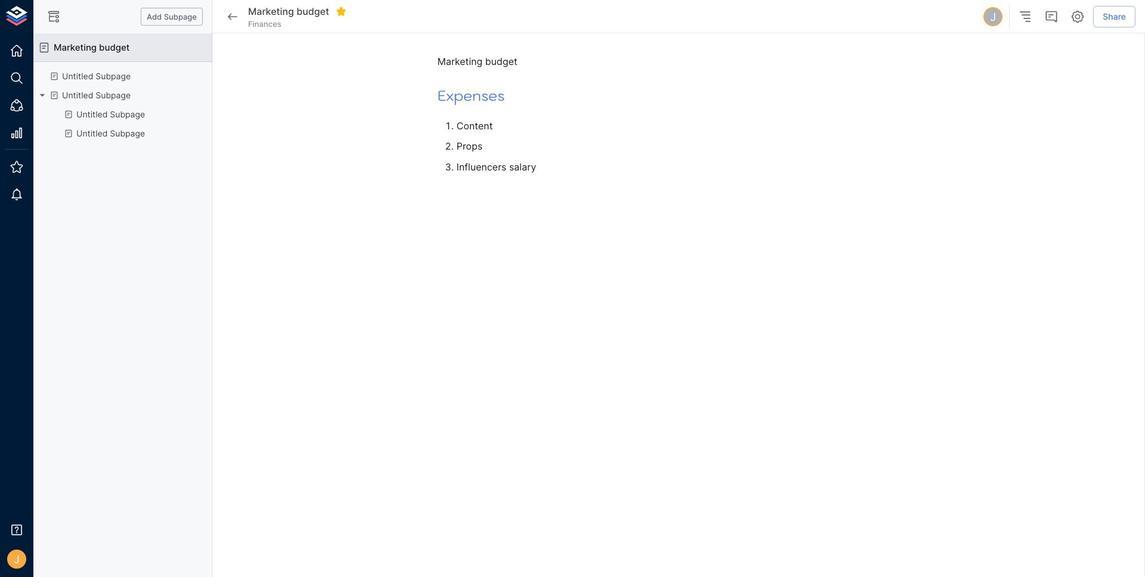 Task type: describe. For each thing, give the bounding box(es) containing it.
remove favorite image
[[336, 6, 347, 17]]

go back image
[[226, 10, 240, 24]]

comments image
[[1045, 10, 1059, 24]]

table of contents image
[[1019, 10, 1033, 24]]



Task type: vqa. For each thing, say whether or not it's contained in the screenshot.
'Remove Favorite' icon
yes



Task type: locate. For each thing, give the bounding box(es) containing it.
hide wiki image
[[47, 10, 61, 24]]

settings image
[[1071, 10, 1086, 24]]



